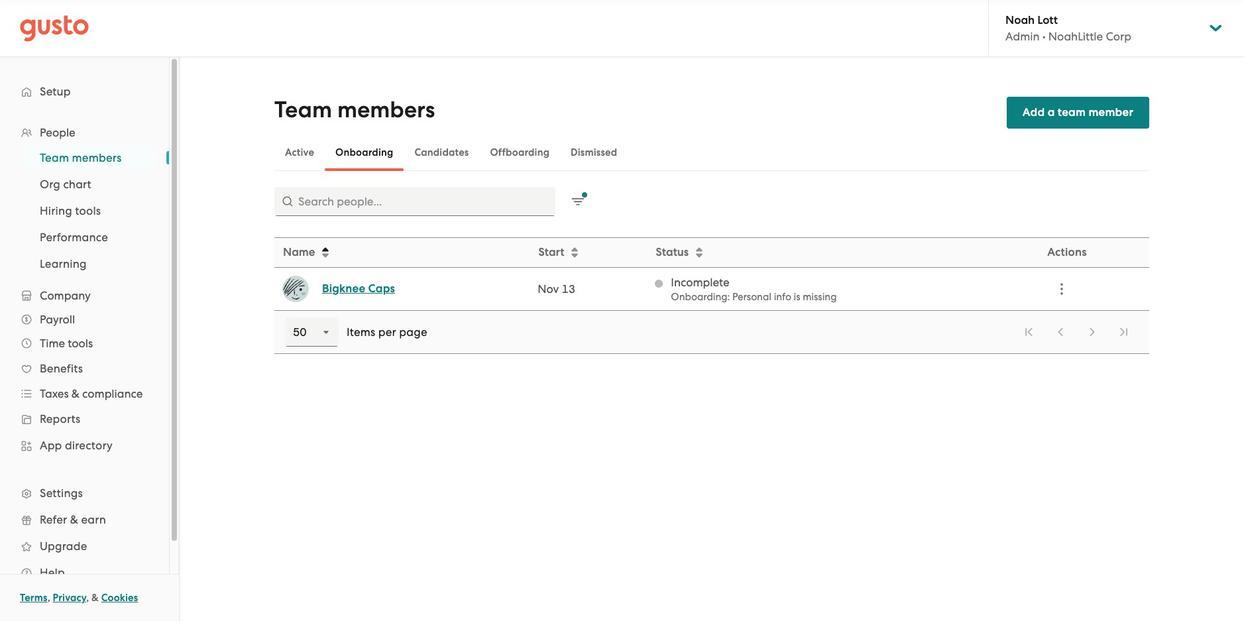 Task type: locate. For each thing, give the bounding box(es) containing it.
help link
[[13, 561, 156, 585]]

reports link
[[13, 407, 156, 431]]

hiring tools
[[40, 204, 101, 218]]

& inside "dropdown button"
[[72, 387, 80, 401]]

add a team member button
[[1007, 97, 1150, 129]]

offboarding
[[490, 147, 550, 159]]

, down help link
[[86, 592, 89, 604]]

payroll
[[40, 313, 75, 326]]

performance
[[40, 231, 108, 244]]

cookies
[[101, 592, 138, 604]]

status button
[[648, 239, 1039, 267]]

1 , from the left
[[48, 592, 50, 604]]

0 vertical spatial &
[[72, 387, 80, 401]]

list for gusto navigation element
[[0, 121, 169, 586]]

taxes & compliance
[[40, 387, 143, 401]]

taxes & compliance button
[[13, 382, 156, 406]]

1 horizontal spatial ,
[[86, 592, 89, 604]]

& for compliance
[[72, 387, 80, 401]]

1 vertical spatial team
[[40, 151, 69, 164]]

gusto navigation element
[[0, 57, 169, 607]]

team members tab list
[[275, 134, 1150, 171]]

list for page navigation element
[[1015, 318, 1139, 347]]

info
[[774, 291, 792, 303]]

list inside page navigation element
[[1015, 318, 1139, 347]]

members
[[338, 96, 435, 123], [72, 151, 122, 164]]

& right "taxes"
[[72, 387, 80, 401]]

0 vertical spatial team members
[[275, 96, 435, 123]]

1 vertical spatial members
[[72, 151, 122, 164]]

new notifications image
[[572, 192, 588, 208]]

tools inside dropdown button
[[68, 337, 93, 350]]

&
[[72, 387, 80, 401], [70, 513, 78, 527], [92, 592, 99, 604]]

cookies button
[[101, 590, 138, 606]]

taxes
[[40, 387, 69, 401]]

incomplete onboarding: personal info is missing
[[671, 276, 837, 303]]

page
[[399, 326, 428, 339]]

grid
[[275, 237, 1150, 311]]

performance link
[[24, 225, 156, 249]]

is
[[794, 291, 801, 303]]

nov
[[538, 283, 559, 296]]

tools down payroll 'dropdown button' at the left of page
[[68, 337, 93, 350]]

team
[[1058, 105, 1086, 119]]

lott
[[1038, 13, 1058, 27]]

home image
[[20, 15, 89, 41]]

privacy
[[53, 592, 86, 604]]

upgrade link
[[13, 535, 156, 558]]

refer & earn link
[[13, 508, 156, 532]]

people button
[[13, 121, 156, 145]]

0 horizontal spatial team
[[40, 151, 69, 164]]

1 horizontal spatial team members
[[275, 96, 435, 123]]

0 horizontal spatial members
[[72, 151, 122, 164]]

13
[[562, 283, 576, 296]]

1 vertical spatial &
[[70, 513, 78, 527]]

0 vertical spatial tools
[[75, 204, 101, 218]]

list containing people
[[0, 121, 169, 586]]

team members down people dropdown button
[[40, 151, 122, 164]]

time
[[40, 337, 65, 350]]

onboarding
[[336, 147, 394, 159]]

settings
[[40, 487, 83, 500]]

members up org chart link
[[72, 151, 122, 164]]

Search people... field
[[275, 187, 556, 216]]

onboarding button
[[325, 137, 404, 168]]

, left privacy
[[48, 592, 50, 604]]

team members
[[275, 96, 435, 123], [40, 151, 122, 164]]

dismissed
[[571, 147, 618, 159]]

team members up onboarding
[[275, 96, 435, 123]]

0 horizontal spatial team members
[[40, 151, 122, 164]]

learning
[[40, 257, 87, 271]]

settings link
[[13, 481, 156, 505]]

,
[[48, 592, 50, 604], [86, 592, 89, 604]]

team members inside gusto navigation element
[[40, 151, 122, 164]]

1 horizontal spatial members
[[338, 96, 435, 123]]

team down people
[[40, 151, 69, 164]]

0 vertical spatial team
[[275, 96, 332, 123]]

help
[[40, 566, 65, 580]]

team up active
[[275, 96, 332, 123]]

team
[[275, 96, 332, 123], [40, 151, 69, 164]]

bigknee
[[322, 282, 366, 296]]

member
[[1089, 105, 1134, 119]]

& left "earn"
[[70, 513, 78, 527]]

offboarding button
[[480, 137, 560, 168]]

add a team member
[[1023, 105, 1134, 119]]

1 vertical spatial team members
[[40, 151, 122, 164]]

tools down org chart link
[[75, 204, 101, 218]]

people
[[40, 126, 75, 139]]

& left "cookies"
[[92, 592, 99, 604]]

actions
[[1048, 245, 1087, 259]]

0 horizontal spatial ,
[[48, 592, 50, 604]]

candidates
[[415, 147, 469, 159]]

noah lott admin • noahlittle corp
[[1006, 13, 1132, 43]]

time tools
[[40, 337, 93, 350]]

noahlittle
[[1049, 30, 1104, 43]]

tools for time tools
[[68, 337, 93, 350]]

tools
[[75, 204, 101, 218], [68, 337, 93, 350]]

members up onboarding
[[338, 96, 435, 123]]

list
[[0, 121, 169, 586], [0, 145, 169, 277], [1015, 318, 1139, 347]]

1 vertical spatial tools
[[68, 337, 93, 350]]



Task type: vqa. For each thing, say whether or not it's contained in the screenshot.
the bottommost N/A
no



Task type: describe. For each thing, give the bounding box(es) containing it.
team members link
[[24, 146, 156, 170]]

refer & earn
[[40, 513, 106, 527]]

grid containing name
[[275, 237, 1150, 311]]

a
[[1048, 105, 1056, 119]]

missing
[[803, 291, 837, 303]]

corp
[[1106, 30, 1132, 43]]

earn
[[81, 513, 106, 527]]

per
[[379, 326, 397, 339]]

terms
[[20, 592, 48, 604]]

refer
[[40, 513, 67, 527]]

page navigation element
[[275, 310, 1150, 354]]

items per page
[[347, 326, 428, 339]]

time tools button
[[13, 332, 156, 355]]

& for earn
[[70, 513, 78, 527]]

bigknee caps link
[[322, 281, 395, 297]]

company button
[[13, 284, 156, 308]]

reports
[[40, 413, 81, 426]]

org
[[40, 178, 60, 191]]

dismissed button
[[560, 137, 628, 168]]

setup link
[[13, 80, 156, 103]]

bigknee caps's avatar image
[[283, 276, 309, 302]]

benefits link
[[13, 357, 156, 381]]

admin
[[1006, 30, 1040, 43]]

terms , privacy , & cookies
[[20, 592, 138, 604]]

nov 13
[[538, 283, 576, 296]]

company
[[40, 289, 91, 302]]

team inside gusto navigation element
[[40, 151, 69, 164]]

status
[[656, 245, 689, 259]]

setup
[[40, 85, 71, 98]]

personal
[[733, 291, 772, 303]]

compliance
[[82, 387, 143, 401]]

caps
[[368, 282, 395, 296]]

items
[[347, 326, 376, 339]]

active button
[[275, 137, 325, 168]]

benefits
[[40, 362, 83, 375]]

members inside team members link
[[72, 151, 122, 164]]

chart
[[63, 178, 91, 191]]

org chart link
[[24, 172, 156, 196]]

payroll button
[[13, 308, 156, 332]]

start
[[539, 245, 565, 259]]

start button
[[531, 239, 647, 267]]

active
[[285, 147, 314, 159]]

candidates button
[[404, 137, 480, 168]]

•
[[1043, 30, 1046, 43]]

app directory link
[[13, 434, 156, 458]]

app
[[40, 439, 62, 452]]

2 , from the left
[[86, 592, 89, 604]]

tools for hiring tools
[[75, 204, 101, 218]]

hiring
[[40, 204, 72, 218]]

privacy link
[[53, 592, 86, 604]]

noah
[[1006, 13, 1035, 27]]

app directory
[[40, 439, 113, 452]]

add
[[1023, 105, 1045, 119]]

onboarding:
[[671, 291, 730, 303]]

terms link
[[20, 592, 48, 604]]

hiring tools link
[[24, 199, 156, 223]]

1 horizontal spatial team
[[275, 96, 332, 123]]

0 vertical spatial members
[[338, 96, 435, 123]]

upgrade
[[40, 540, 87, 553]]

learning link
[[24, 252, 156, 276]]

name
[[283, 245, 315, 259]]

incomplete
[[671, 276, 730, 289]]

org chart
[[40, 178, 91, 191]]

bigknee caps
[[322, 282, 395, 296]]

name button
[[275, 239, 529, 267]]

2 vertical spatial &
[[92, 592, 99, 604]]

list containing team members
[[0, 145, 169, 277]]

directory
[[65, 439, 113, 452]]



